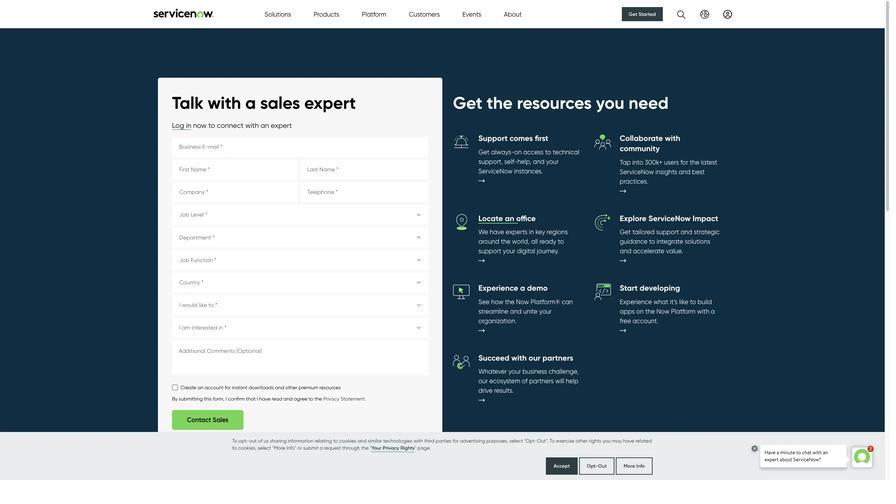 Task type: vqa. For each thing, say whether or not it's contained in the screenshot.


Task type: locate. For each thing, give the bounding box(es) containing it.
0 horizontal spatial "
[[370, 445, 372, 451]]

0 horizontal spatial i
[[226, 397, 227, 402]]

for right users
[[681, 159, 689, 166]]

1 horizontal spatial experience
[[620, 298, 653, 306]]

our up business
[[529, 354, 541, 363]]

1 horizontal spatial our
[[529, 354, 541, 363]]

1 horizontal spatial select
[[510, 438, 524, 444]]

read
[[272, 397, 283, 402]]

platform inside 'experience what it's like to build apps on the now platform with a free account.'
[[672, 308, 696, 315]]

0 vertical spatial in
[[186, 121, 191, 130]]

get inside get always-on access to technical support, self-help, and your servicenow instances.
[[479, 149, 490, 156]]

and inside see how the now platform® can streamline and unite your organization.
[[511, 308, 522, 315]]

access
[[524, 149, 544, 156]]

experience up 'how'
[[479, 284, 519, 293]]

partners inside whatever your business challenge, our ecosystem of partners will help drive results.
[[530, 378, 554, 385]]

to right access in the right top of the page
[[546, 149, 552, 156]]

an up experts
[[505, 214, 515, 223]]

experience a demo
[[479, 284, 548, 293]]

0 horizontal spatial platform
[[362, 10, 387, 18]]

0 vertical spatial partners
[[543, 354, 574, 363]]

0 horizontal spatial support
[[479, 248, 502, 255]]

1 horizontal spatial in
[[530, 229, 534, 236]]

to left opt-
[[232, 438, 238, 444]]

to right out".
[[550, 438, 556, 444]]

a down build
[[712, 308, 716, 315]]

servicenow inside tap into 300k+ users for the latest servicenow insights and best practices.
[[620, 168, 655, 176]]

privacy down technologies
[[383, 445, 400, 452]]

organization.
[[479, 318, 517, 325]]

with up business
[[512, 354, 527, 363]]

of left us
[[258, 438, 263, 444]]

out
[[249, 438, 257, 444]]

to right agree on the bottom left of the page
[[309, 397, 314, 402]]

your down world,
[[503, 248, 516, 255]]

2 " from the left
[[415, 445, 417, 451]]

and up the solutions
[[681, 229, 693, 236]]

support down around
[[479, 248, 502, 255]]

1 horizontal spatial resources
[[517, 92, 592, 114]]

1 vertical spatial now
[[657, 308, 670, 315]]

platform
[[362, 10, 387, 18], [672, 308, 696, 315]]

more
[[624, 463, 636, 470]]

your down 'platform®'
[[540, 308, 552, 315]]

privacy statement link
[[324, 397, 365, 402]]

1 horizontal spatial have
[[490, 229, 505, 236]]

to inside the we have experts in key regions around the world, all ready to support your digital journey.
[[558, 238, 565, 246]]

related
[[636, 438, 652, 444]]

1 horizontal spatial expert
[[305, 92, 356, 114]]

support inside the we have experts in key regions around the world, all ready to support your digital journey.
[[479, 248, 502, 255]]

get tailored support and strategic guidance to integrate solutions and accelerate value.
[[620, 229, 720, 255]]

get inside get tailored support and strategic guidance to integrate solutions and accelerate value.
[[620, 229, 631, 236]]

support up integrate
[[657, 229, 680, 236]]

in right log
[[186, 121, 191, 130]]

and left "best"
[[679, 168, 691, 176]]

unite
[[524, 308, 538, 315]]

i right the form,
[[226, 397, 227, 402]]

partners down business
[[530, 378, 554, 385]]

now
[[517, 298, 530, 306], [657, 308, 670, 315]]

" inside your privacy rights " page.
[[415, 445, 417, 451]]

help
[[566, 378, 579, 385]]

0 vertical spatial select
[[510, 438, 524, 444]]

experts
[[506, 229, 528, 236]]

cookies,
[[238, 445, 257, 451]]

a inside to opt-out of us sharing information relating to cookies and similar technologies with third parties for advertising purposes, select "opt-out".  to exercise other rights you may have related to cookies, select "more info" or submit a request through the "
[[320, 445, 323, 451]]

Business E-mail text field
[[172, 137, 429, 157]]

0 horizontal spatial other
[[286, 385, 298, 391]]

integrate
[[657, 238, 684, 246]]

1 vertical spatial privacy
[[383, 445, 400, 452]]

with up users
[[666, 134, 681, 143]]

1 vertical spatial resources
[[320, 385, 341, 391]]

0 vertical spatial for
[[681, 159, 689, 166]]

are
[[240, 434, 247, 440]]

form fields with an asterisk (*) are required.
[[172, 434, 268, 440]]

0 vertical spatial now
[[517, 298, 530, 306]]

your inside get always-on access to technical support, self-help, and your servicenow instances.
[[547, 158, 559, 166]]

1 vertical spatial in
[[530, 229, 534, 236]]

create an account for instant downloads and other premium resources
[[181, 385, 341, 391]]

0 horizontal spatial our
[[479, 378, 488, 385]]

get started
[[629, 11, 656, 17]]

0 vertical spatial expert
[[305, 92, 356, 114]]

resources
[[517, 92, 592, 114], [320, 385, 341, 391]]

a inside 'experience what it's like to build apps on the now platform with a free account.'
[[712, 308, 716, 315]]

1 horizontal spatial platform
[[672, 308, 696, 315]]

of
[[522, 378, 528, 385], [258, 438, 263, 444]]

more info
[[624, 463, 645, 470]]

now down what
[[657, 308, 670, 315]]

with up connect
[[208, 92, 241, 114]]

with right connect
[[246, 121, 259, 130]]

journey.
[[537, 248, 559, 255]]

0 horizontal spatial privacy
[[324, 397, 340, 402]]

world,
[[513, 238, 530, 246]]

of down business
[[522, 378, 528, 385]]

i right that at the left bottom of page
[[257, 397, 258, 402]]

impact
[[693, 214, 719, 223]]

in
[[186, 121, 191, 130], [530, 229, 534, 236]]

and down access in the right top of the page
[[533, 158, 545, 166]]

on up help,
[[515, 149, 522, 156]]

for right parties
[[453, 438, 459, 444]]

" down similar
[[370, 445, 372, 451]]

1 horizontal spatial "
[[415, 445, 417, 451]]

1 horizontal spatial other
[[576, 438, 588, 444]]

0 vertical spatial experience
[[479, 284, 519, 293]]

help,
[[518, 158, 532, 166]]

with up page. at the left bottom of page
[[414, 438, 423, 444]]

1 vertical spatial platform
[[672, 308, 696, 315]]

self-
[[505, 158, 518, 166]]

for left instant
[[225, 385, 231, 391]]

have down "downloads"
[[259, 397, 271, 402]]

0 vertical spatial support
[[657, 229, 680, 236]]

Last Name text field
[[300, 160, 429, 180]]

0 vertical spatial of
[[522, 378, 528, 385]]

and left the 'unite'
[[511, 308, 522, 315]]

support
[[479, 134, 508, 143]]

" left page. at the left bottom of page
[[415, 445, 417, 451]]

a
[[246, 92, 256, 114], [521, 284, 526, 293], [712, 308, 716, 315], [320, 445, 323, 451]]

1 vertical spatial for
[[225, 385, 231, 391]]

events button
[[463, 9, 482, 19]]

1 vertical spatial of
[[258, 438, 263, 444]]

drive
[[479, 387, 493, 395]]

experience up apps
[[620, 298, 653, 306]]

1 horizontal spatial now
[[657, 308, 670, 315]]

1 vertical spatial other
[[576, 438, 588, 444]]

0 vertical spatial platform
[[362, 10, 387, 18]]

succeed with our partners
[[479, 354, 574, 363]]

1 vertical spatial support
[[479, 248, 502, 255]]

into
[[633, 159, 644, 166]]

similar
[[368, 438, 382, 444]]

1 " from the left
[[370, 445, 372, 451]]

to inside 'experience what it's like to build apps on the now platform with a free account.'
[[691, 298, 697, 306]]

None text field
[[172, 341, 429, 376]]

of inside whatever your business challenge, our ecosystem of partners will help drive results.
[[522, 378, 528, 385]]

a down the 'relating'
[[320, 445, 323, 451]]

i
[[226, 397, 227, 402], [257, 397, 258, 402]]

streamline
[[479, 308, 509, 315]]

0 horizontal spatial in
[[186, 121, 191, 130]]

have up around
[[490, 229, 505, 236]]

an left asterisk
[[209, 434, 214, 440]]

servicenow down into
[[620, 168, 655, 176]]

on up account.
[[637, 308, 644, 315]]

free
[[620, 318, 632, 325]]

collaborate with community
[[620, 134, 681, 153]]

1 i from the left
[[226, 397, 227, 402]]

challenge,
[[549, 368, 579, 376]]

talk with a sales expert
[[172, 92, 356, 114]]

1 horizontal spatial on
[[637, 308, 644, 315]]

0 horizontal spatial to
[[232, 438, 238, 444]]

Telephone telephone field
[[300, 183, 429, 202]]

info"
[[287, 445, 296, 451]]

2 horizontal spatial have
[[624, 438, 635, 444]]

of inside to opt-out of us sharing information relating to cookies and similar technologies with third parties for advertising purposes, select "opt-out".  to exercise other rights you may have related to cookies, select "more info" or submit a request through the "
[[258, 438, 263, 444]]

" inside to opt-out of us sharing information relating to cookies and similar technologies with third parties for advertising purposes, select "opt-out".  to exercise other rights you may have related to cookies, select "more info" or submit a request through the "
[[370, 445, 372, 451]]

with down build
[[698, 308, 710, 315]]

1 horizontal spatial for
[[453, 438, 459, 444]]

developing
[[640, 284, 681, 293]]

out".
[[538, 438, 549, 444]]

succeed
[[479, 354, 510, 363]]

sharing
[[270, 438, 287, 444]]

log in now to connect with an expert
[[172, 121, 292, 130]]

1 horizontal spatial i
[[257, 397, 258, 402]]

to right the now at the top of page
[[209, 121, 215, 130]]

to down regions
[[558, 238, 565, 246]]

value.
[[667, 248, 684, 255]]

build
[[698, 298, 713, 306]]

get
[[629, 11, 638, 17], [453, 92, 483, 114], [479, 149, 490, 156], [620, 229, 631, 236]]

0 horizontal spatial experience
[[479, 284, 519, 293]]

get for get the resources you need
[[453, 92, 483, 114]]

experience inside 'experience what it's like to build apps on the now platform with a free account.'
[[620, 298, 653, 306]]

office
[[517, 214, 536, 223]]

2 vertical spatial have
[[624, 438, 635, 444]]

other up agree on the bottom left of the page
[[286, 385, 298, 391]]

a left demo
[[521, 284, 526, 293]]

1 vertical spatial select
[[258, 445, 271, 451]]

servicenow image
[[153, 8, 215, 18]]

privacy left statement
[[324, 397, 340, 402]]

start developing
[[620, 284, 681, 293]]

1 vertical spatial our
[[479, 378, 488, 385]]

downloads
[[249, 385, 274, 391]]

about button
[[504, 9, 522, 19]]

your down the "technical"
[[547, 158, 559, 166]]

apps
[[620, 308, 635, 315]]

1 horizontal spatial to
[[550, 438, 556, 444]]

to right "like"
[[691, 298, 697, 306]]

1 vertical spatial you
[[603, 438, 611, 444]]

on
[[515, 149, 522, 156], [637, 308, 644, 315]]

through
[[343, 445, 360, 451]]

may
[[613, 438, 622, 444]]

0 vertical spatial have
[[490, 229, 505, 236]]

have right may
[[624, 438, 635, 444]]

our up drive
[[479, 378, 488, 385]]

select left "opt-
[[510, 438, 524, 444]]

0 vertical spatial other
[[286, 385, 298, 391]]

0 vertical spatial on
[[515, 149, 522, 156]]

select
[[510, 438, 524, 444], [258, 445, 271, 451]]

0 horizontal spatial of
[[258, 438, 263, 444]]

platform button
[[362, 9, 387, 19]]

we
[[479, 229, 489, 236]]

partners up challenge,
[[543, 354, 574, 363]]

now up the 'unite'
[[517, 298, 530, 306]]

1 horizontal spatial of
[[522, 378, 528, 385]]

1 vertical spatial expert
[[271, 121, 292, 130]]

in left key
[[530, 229, 534, 236]]

on inside 'experience what it's like to build apps on the now platform with a free account.'
[[637, 308, 644, 315]]

servicenow down support,
[[479, 168, 513, 175]]

other left rights
[[576, 438, 588, 444]]

go to servicenow account image
[[724, 10, 733, 19]]

2 i from the left
[[257, 397, 258, 402]]

now inside 'experience what it's like to build apps on the now platform with a free account.'
[[657, 308, 670, 315]]

0 horizontal spatial on
[[515, 149, 522, 156]]

0 horizontal spatial select
[[258, 445, 271, 451]]

insights
[[656, 168, 678, 176]]

1 horizontal spatial support
[[657, 229, 680, 236]]

opt-
[[587, 463, 599, 470]]

select down us
[[258, 445, 271, 451]]

by submitting this form, i confirm that i have read and agree to the privacy statement .
[[172, 397, 366, 402]]

an
[[261, 121, 269, 130], [505, 214, 515, 223], [198, 385, 204, 391], [209, 434, 214, 440]]

0 horizontal spatial now
[[517, 298, 530, 306]]

to up accelerate
[[650, 238, 656, 246]]

2 horizontal spatial for
[[681, 159, 689, 166]]

opt-out button
[[580, 458, 615, 475]]

your up 'ecosystem' on the bottom
[[509, 368, 521, 376]]

0 horizontal spatial expert
[[271, 121, 292, 130]]

start
[[620, 284, 638, 293]]

1 vertical spatial on
[[637, 308, 644, 315]]

1 vertical spatial experience
[[620, 298, 653, 306]]

experience for experience what it's like to build apps on the now platform with a free account.
[[620, 298, 653, 306]]

parties
[[436, 438, 452, 444]]

asterisk
[[216, 434, 233, 440]]

1 vertical spatial have
[[259, 397, 271, 402]]

submit
[[304, 445, 319, 451]]

support comes first
[[479, 134, 549, 143]]

in inside the we have experts in key regions around the world, all ready to support your digital journey.
[[530, 229, 534, 236]]

2 vertical spatial for
[[453, 438, 459, 444]]

account
[[205, 385, 224, 391]]

have inside the we have experts in key regions around the world, all ready to support your digital journey.
[[490, 229, 505, 236]]

and left similar
[[358, 438, 367, 444]]

request
[[324, 445, 341, 451]]

1 vertical spatial partners
[[530, 378, 554, 385]]



Task type: describe. For each thing, give the bounding box(es) containing it.
on inside get always-on access to technical support, self-help, and your servicenow instances.
[[515, 149, 522, 156]]

like
[[680, 298, 689, 306]]

strategic
[[695, 229, 720, 236]]

solutions button
[[265, 9, 291, 19]]

comes
[[510, 134, 533, 143]]

get for get always-on access to technical support, self-help, and your servicenow instances.
[[479, 149, 490, 156]]

cookies
[[339, 438, 357, 444]]

always-
[[492, 149, 515, 156]]

and inside get always-on access to technical support, self-help, and your servicenow instances.
[[533, 158, 545, 166]]

started
[[639, 11, 656, 17]]

other inside to opt-out of us sharing information relating to cookies and similar technologies with third parties for advertising purposes, select "opt-out".  to exercise other rights you may have related to cookies, select "more info" or submit a request through the "
[[576, 438, 588, 444]]

need
[[629, 92, 669, 114]]

300k+
[[645, 159, 663, 166]]

info
[[637, 463, 645, 470]]

experience for experience a demo
[[479, 284, 519, 293]]

rights
[[590, 438, 602, 444]]

your inside whatever your business challenge, our ecosystem of partners will help drive results.
[[509, 368, 521, 376]]

connect
[[217, 121, 244, 130]]

agree
[[294, 397, 308, 402]]

to down (*)
[[232, 445, 237, 451]]

0 vertical spatial resources
[[517, 92, 592, 114]]

the inside tap into 300k+ users for the latest servicenow insights and best practices.
[[690, 159, 700, 166]]

practices.
[[620, 178, 649, 185]]

page.
[[418, 445, 431, 451]]

we have experts in key regions around the world, all ready to support your digital journey.
[[479, 229, 568, 255]]

purposes,
[[487, 438, 509, 444]]

"opt-
[[525, 438, 538, 444]]

for inside to opt-out of us sharing information relating to cookies and similar technologies with third parties for advertising purposes, select "opt-out".  to exercise other rights you may have related to cookies, select "more info" or submit a request through the "
[[453, 438, 459, 444]]

with inside to opt-out of us sharing information relating to cookies and similar technologies with third parties for advertising purposes, select "opt-out".  to exercise other rights you may have related to cookies, select "more info" or submit a request through the "
[[414, 438, 423, 444]]

0 vertical spatial you
[[597, 92, 625, 114]]

the inside 'experience what it's like to build apps on the now platform with a free account.'
[[646, 308, 656, 315]]

all
[[532, 238, 538, 246]]

First Name text field
[[172, 160, 298, 180]]

the inside to opt-out of us sharing information relating to cookies and similar technologies with third parties for advertising purposes, select "opt-out".  to exercise other rights you may have related to cookies, select "more info" or submit a request through the "
[[362, 445, 369, 451]]

the inside the we have experts in key regions around the world, all ready to support your digital journey.
[[501, 238, 511, 246]]

advertising
[[460, 438, 486, 444]]

what
[[654, 298, 669, 306]]

your inside the we have experts in key regions around the world, all ready to support your digital journey.
[[503, 248, 516, 255]]

exercise
[[557, 438, 575, 444]]

1 horizontal spatial privacy
[[383, 445, 400, 452]]

statement
[[341, 397, 365, 402]]

platform®
[[531, 298, 561, 306]]

community
[[620, 144, 660, 153]]

form
[[172, 434, 184, 440]]

support inside get tailored support and strategic guidance to integrate solutions and accelerate value.
[[657, 229, 680, 236]]

customers button
[[409, 9, 440, 19]]

products button
[[314, 9, 340, 19]]

experience what it's like to build apps on the now platform with a free account.
[[620, 298, 716, 325]]

regions
[[547, 229, 568, 236]]

and inside tap into 300k+ users for the latest servicenow insights and best practices.
[[679, 168, 691, 176]]

collaborate
[[620, 134, 664, 143]]

see
[[479, 298, 490, 306]]

0 vertical spatial privacy
[[324, 397, 340, 402]]

servicenow inside get always-on access to technical support, self-help, and your servicenow instances.
[[479, 168, 513, 175]]

with right fields
[[198, 434, 207, 440]]

us
[[264, 438, 269, 444]]

get for get tailored support and strategic guidance to integrate solutions and accelerate value.
[[620, 229, 631, 236]]

premium
[[299, 385, 319, 391]]

how
[[492, 298, 504, 306]]

business
[[523, 368, 548, 376]]

or
[[298, 445, 302, 451]]

third
[[425, 438, 435, 444]]

0 horizontal spatial resources
[[320, 385, 341, 391]]

tailored
[[633, 229, 655, 236]]

by
[[172, 397, 178, 402]]

it's
[[671, 298, 678, 306]]

and up read
[[275, 385, 284, 391]]

our inside whatever your business challenge, our ecosystem of partners will help drive results.
[[479, 378, 488, 385]]

first
[[535, 134, 549, 143]]

ecosystem
[[490, 378, 521, 385]]

get for get started
[[629, 11, 638, 17]]

technical
[[553, 149, 580, 156]]

can
[[562, 298, 573, 306]]

explore servicenow impact
[[620, 214, 719, 223]]

.
[[365, 397, 366, 402]]

and right read
[[284, 397, 293, 402]]

your privacy rights " page.
[[372, 445, 431, 452]]

events
[[463, 10, 482, 18]]

talk
[[172, 92, 204, 114]]

0 vertical spatial our
[[529, 354, 541, 363]]

latest
[[702, 159, 718, 166]]

and inside to opt-out of us sharing information relating to cookies and similar technologies with third parties for advertising purposes, select "opt-out".  to exercise other rights you may have related to cookies, select "more info" or submit a request through the "
[[358, 438, 367, 444]]

have inside to opt-out of us sharing information relating to cookies and similar technologies with third parties for advertising purposes, select "opt-out".  to exercise other rights you may have related to cookies, select "more info" or submit a request through the "
[[624, 438, 635, 444]]

now inside see how the now platform® can streamline and unite your organization.
[[517, 298, 530, 306]]

technologies
[[384, 438, 413, 444]]

log
[[172, 121, 184, 130]]

explore
[[620, 214, 647, 223]]

digital
[[517, 248, 536, 255]]

contact sales
[[187, 417, 229, 425]]

an down talk with a sales expert
[[261, 121, 269, 130]]

with inside "collaborate with community"
[[666, 134, 681, 143]]

1 to from the left
[[232, 438, 238, 444]]

account.
[[633, 318, 659, 325]]

solutions
[[265, 10, 291, 18]]

create
[[181, 385, 196, 391]]

that
[[246, 397, 256, 402]]

get started link
[[622, 7, 664, 21]]

rights
[[401, 445, 415, 452]]

(*)
[[234, 434, 239, 440]]

form,
[[213, 397, 225, 402]]

out
[[599, 463, 607, 470]]

around
[[479, 238, 500, 246]]

solutions
[[686, 238, 711, 246]]

fields
[[185, 434, 197, 440]]

tap into 300k+ users for the latest servicenow insights and best practices.
[[620, 159, 718, 185]]

you inside to opt-out of us sharing information relating to cookies and similar technologies with third parties for advertising purposes, select "opt-out".  to exercise other rights you may have related to cookies, select "more info" or submit a request through the "
[[603, 438, 611, 444]]

users
[[665, 159, 680, 166]]

confirm
[[228, 397, 245, 402]]

the inside see how the now platform® can streamline and unite your organization.
[[505, 298, 515, 306]]

instances.
[[515, 168, 543, 175]]

with inside 'experience what it's like to build apps on the now platform with a free account.'
[[698, 308, 710, 315]]

whatever
[[479, 368, 507, 376]]

for inside tap into 300k+ users for the latest servicenow insights and best practices.
[[681, 159, 689, 166]]

to inside get always-on access to technical support, self-help, and your servicenow instances.
[[546, 149, 552, 156]]

0 horizontal spatial for
[[225, 385, 231, 391]]

an right the create
[[198, 385, 204, 391]]

servicenow up get tailored support and strategic guidance to integrate solutions and accelerate value.
[[649, 214, 691, 223]]

0 horizontal spatial have
[[259, 397, 271, 402]]

opt-out
[[587, 463, 607, 470]]

a up 'log in now to connect with an expert' at the left of the page
[[246, 92, 256, 114]]

key
[[536, 229, 546, 236]]

will
[[556, 378, 565, 385]]

to inside get tailored support and strategic guidance to integrate solutions and accelerate value.
[[650, 238, 656, 246]]

guidance
[[620, 238, 648, 246]]

about
[[504, 10, 522, 18]]

and down "guidance" on the right of page
[[620, 248, 632, 255]]

to up request
[[334, 438, 338, 444]]

contact
[[187, 417, 211, 425]]

2 to from the left
[[550, 438, 556, 444]]

"more
[[273, 445, 286, 451]]

your inside see how the now platform® can streamline and unite your organization.
[[540, 308, 552, 315]]

Company text field
[[172, 183, 298, 202]]



